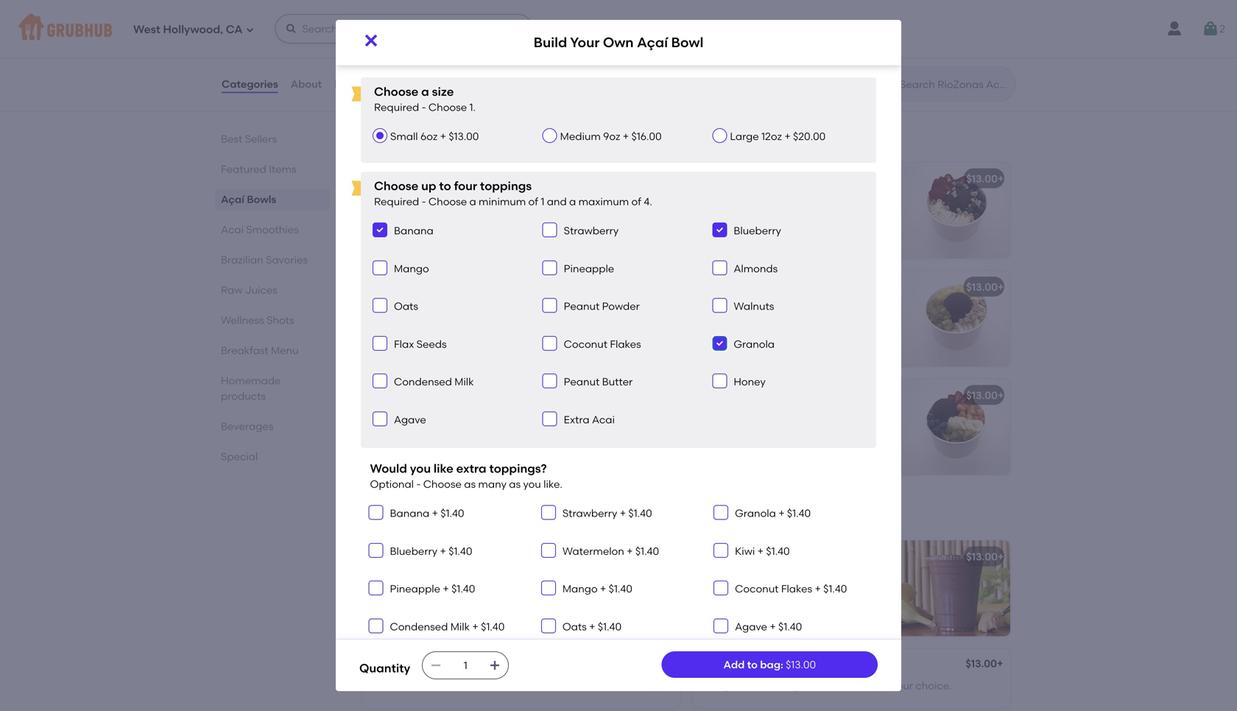 Task type: describe. For each thing, give the bounding box(es) containing it.
oz.
[[386, 389, 400, 401]]

rio image
[[570, 271, 681, 366]]

banana, inside there are best sellers and then there is this bowl. banana, strawberry, blueberry and granola.
[[760, 208, 803, 221]]

extra
[[457, 461, 487, 476]]

0 horizontal spatial large
[[414, 11, 444, 23]]

your inside the protein rich with banana, peanut butter, acai and the base of your choice.
[[842, 586, 864, 599]]

pineapple for pineapple + $1.40
[[390, 583, 441, 595]]

açaí bowls inside tab
[[221, 193, 276, 206]]

and down input item quantity number field
[[469, 679, 488, 692]]

menu
[[271, 344, 299, 357]]

$1.40 for oats + $1.40
[[598, 620, 622, 633]]

add to bag: $13.00
[[724, 658, 817, 671]]

wellness shots tab
[[221, 312, 324, 328]]

to inside choose up to four toppings required - choose a minimum of 1 and a maximum of 4.
[[439, 179, 451, 193]]

1 vertical spatial banana,
[[742, 679, 784, 692]]

categories button
[[221, 57, 279, 111]]

banana, for crunchy, sweet and healthy. nuff said. banana, mango, blueberry and granola.
[[397, 316, 440, 329]]

breakfast
[[221, 344, 269, 357]]

banana for banana
[[394, 224, 434, 237]]

are
[[733, 193, 749, 206]]

best
[[752, 193, 773, 206]]

rainbowl image
[[900, 379, 1011, 475]]

0 vertical spatial açaí bowls
[[360, 128, 445, 147]]

0 vertical spatial base
[[444, 571, 469, 584]]

is inside rainbowl is the novelty that riozonas, which has three stores in la, presents to reinforce its position in favor of diversity.
[[750, 410, 757, 422]]

and down bowl.
[[752, 223, 772, 236]]

9oz
[[604, 130, 621, 142]]

dressing.
[[871, 47, 916, 59]]

search icon image
[[877, 75, 895, 93]]

build your own açaí bowl image
[[570, 162, 681, 258]]

acai
[[737, 586, 759, 599]]

a inside 'choose a size required - choose 1.'
[[422, 84, 429, 99]]

2 vertical spatial build
[[371, 550, 397, 563]]

riozonas for riozonas
[[371, 659, 417, 671]]

americano
[[701, 172, 758, 185]]

0 vertical spatial bowl
[[672, 34, 704, 51]]

rainbowl for rainbowl is the novelty that riozonas, which has three stores in la, presents to reinforce its position in favor of diversity.
[[701, 410, 748, 422]]

your choice of base and two toppings.
[[371, 571, 562, 584]]

a down four
[[470, 195, 477, 208]]

strawberry + $1.40
[[563, 507, 653, 519]]

agave for agave + $1.40
[[735, 620, 768, 633]]

acai smoothies tab
[[221, 222, 324, 237]]

salad
[[794, 11, 823, 23]]

savories
[[266, 253, 308, 266]]

acai up your choice of base and two toppings.
[[450, 550, 473, 563]]

has
[[785, 425, 803, 437]]

milk for condensed milk + $1.40
[[451, 620, 470, 633]]

açai
[[787, 679, 809, 692]]

choose down four
[[429, 195, 467, 208]]

pure
[[371, 410, 394, 422]]

butter,
[[701, 586, 734, 599]]

pineapple + $1.40
[[390, 583, 476, 595]]

granola for granola + $1.40
[[735, 507, 777, 519]]

banana for banana + $1.40
[[390, 507, 430, 519]]

butter
[[602, 376, 633, 388]]

choose down size at the left top of page
[[429, 101, 467, 114]]

like
[[434, 461, 454, 476]]

granola + $1.40
[[735, 507, 811, 519]]

flakes for coconut flakes
[[610, 338, 642, 350]]

acai smoothies inside tab
[[221, 223, 299, 236]]

nuff
[[514, 301, 536, 314]]

panini + large juice image
[[570, 1, 681, 97]]

panini + large juice
[[371, 11, 474, 23]]

pure açaí with no toppings added.
[[371, 410, 542, 422]]

which
[[753, 425, 782, 437]]

peanut
[[829, 571, 865, 584]]

1 horizontal spatial in
[[866, 425, 875, 437]]

almonds
[[734, 262, 778, 275]]

medium 9oz + $16.00
[[560, 130, 662, 142]]

$1.40 for watermelon + $1.40
[[636, 545, 660, 557]]

toppings.
[[515, 571, 562, 584]]

toppings for four
[[480, 179, 532, 193]]

up
[[422, 179, 437, 193]]

made with chicken, tomato, carrot, cramberry, mix os leaves and special homemade dressing.
[[701, 32, 955, 59]]

required inside choose up to four toppings required - choose a minimum of 1 and a maximum of 4.
[[374, 195, 419, 208]]

2 horizontal spatial base
[[852, 679, 877, 692]]

choice. inside the protein rich with banana, peanut butter, acai and the base of your choice.
[[701, 601, 738, 614]]

size
[[432, 84, 454, 99]]

1 horizontal spatial bowl
[[476, 175, 500, 188]]

Search RioZonas Acai West Hollywood search field
[[899, 77, 1012, 91]]

build your own acai smoothie
[[371, 550, 524, 563]]

with for pure açaí with no toppings added.
[[421, 410, 442, 422]]

the inside the protein rich with banana, peanut butter, acai and the base of your choice.
[[784, 586, 800, 599]]

seller
[[401, 157, 425, 168]]

$1.40 for agave + $1.40
[[779, 620, 803, 633]]

go crazy image
[[900, 540, 1011, 636]]

$1.40 for banana + $1.40
[[441, 507, 465, 519]]

panini
[[371, 11, 403, 23]]

coconut flakes
[[564, 338, 642, 350]]

extra acai
[[564, 413, 615, 426]]

smoothies inside tab
[[246, 223, 299, 236]]

riozonas for riozonas chicken salad
[[701, 11, 747, 23]]

extra
[[564, 413, 590, 426]]

- for you
[[417, 478, 421, 491]]

condensed for condensed milk
[[394, 376, 452, 388]]

açaí inside tab
[[221, 193, 245, 206]]

best sellers tab
[[221, 131, 324, 147]]

homemade
[[810, 47, 869, 59]]

0 vertical spatial you
[[410, 461, 431, 476]]

ca
[[226, 23, 243, 36]]

shots
[[267, 314, 294, 326]]

32
[[371, 389, 383, 401]]

mix
[[938, 32, 955, 44]]

coconut for coconut flakes + $1.40
[[735, 583, 779, 595]]

then
[[832, 193, 854, 206]]

main navigation navigation
[[0, 0, 1238, 57]]

would
[[370, 461, 407, 476]]

1 vertical spatial build
[[371, 175, 397, 188]]

carrot,
[[844, 32, 878, 44]]

choose up small
[[374, 84, 419, 99]]

of inside rainbowl is the novelty that riozonas, which has three stores in la, presents to reinforce its position in favor of diversity.
[[741, 455, 751, 467]]

1 horizontal spatial choice.
[[916, 679, 952, 692]]

reinforce
[[778, 440, 822, 452]]

0 vertical spatial bowls
[[400, 128, 445, 147]]

acai down optional
[[360, 506, 396, 525]]

condensed milk + $1.40
[[390, 620, 505, 633]]

beverages tab
[[221, 419, 324, 434]]

hula
[[701, 659, 725, 671]]

1 vertical spatial smoothies
[[400, 506, 481, 525]]

flax seeds
[[394, 338, 447, 350]]

2 vertical spatial the
[[834, 679, 850, 692]]

tomato,
[[802, 32, 842, 44]]

of inside the protein rich with banana, peanut butter, acai and the base of your choice.
[[830, 586, 840, 599]]

large 12oz + $20.00
[[730, 130, 826, 142]]

powder
[[602, 300, 640, 312]]

1 horizontal spatial to
[[748, 658, 758, 671]]

condensed for condensed milk + $1.40
[[390, 620, 448, 633]]

mango,
[[701, 679, 739, 692]]

$1.40 for mango + $1.40
[[609, 583, 633, 595]]

beverages
[[221, 420, 274, 433]]

1 vertical spatial acai smoothies
[[360, 506, 481, 525]]

with for protein rich with banana, peanut butter, acai and the base of your choice.
[[761, 571, 782, 584]]

best sellers
[[221, 133, 277, 145]]

flax
[[394, 338, 414, 350]]

and inside choose up to four toppings required - choose a minimum of 1 and a maximum of 4.
[[547, 195, 567, 208]]

and up strawberry,
[[809, 193, 829, 206]]

0 horizontal spatial build your own açaí bowl
[[371, 175, 500, 188]]

and right açai
[[811, 679, 831, 692]]

and left two
[[471, 571, 491, 584]]

stores
[[834, 425, 864, 437]]

açaí right up
[[450, 175, 473, 188]]

healthy.
[[473, 301, 512, 314]]

granola. for crunchy, sweet and healthy. nuff said. banana, mango, blueberry and granola.
[[371, 331, 413, 344]]

and down nuff
[[533, 316, 553, 329]]

- for up
[[422, 195, 426, 208]]

raw juices tab
[[221, 282, 324, 298]]

said.
[[371, 316, 395, 329]]

rainbowl for rainbowl
[[701, 389, 749, 401]]

milk for condensed milk
[[455, 376, 474, 388]]

strawberries.
[[491, 679, 555, 692]]

featured items tab
[[221, 161, 324, 177]]

products
[[221, 390, 266, 402]]

coconut for coconut flakes
[[564, 338, 608, 350]]

raw
[[221, 284, 243, 296]]

crunchy, sweet and healthy. nuff said. banana, mango, blueberry and granola. button
[[363, 271, 681, 366]]

choose a size required - choose 1.
[[374, 84, 476, 114]]

oats for oats
[[394, 300, 418, 312]]

americano image
[[900, 162, 1011, 258]]

made
[[701, 32, 730, 44]]

rich
[[739, 571, 758, 584]]

best for best sellers
[[221, 133, 243, 145]]

0 vertical spatial build
[[534, 34, 568, 51]]

brazilian savories tab
[[221, 252, 324, 267]]

wellness shots
[[221, 314, 294, 326]]

go
[[701, 550, 716, 563]]

about
[[291, 78, 322, 90]]

there
[[701, 193, 730, 206]]

Input item quantity number field
[[450, 652, 482, 679]]

oats for oats + $1.40
[[563, 620, 587, 633]]

featured
[[221, 163, 267, 175]]

acai base, banana and strawberries.
[[371, 679, 555, 692]]

crunchy,
[[371, 301, 416, 314]]

honey
[[734, 376, 766, 388]]

watermelon + $1.40
[[563, 545, 660, 557]]

walnuts
[[734, 300, 775, 312]]

$19.80
[[641, 11, 672, 23]]

and inside tropical sweetness with a citric pinch. banana, kiwi, pineapple and granola.
[[856, 316, 876, 329]]

kiwi,
[[779, 316, 801, 329]]

acai right oz.
[[402, 389, 426, 401]]

strawberry for strawberry + $1.40
[[563, 507, 618, 519]]

and inside the protein rich with banana, peanut butter, acai and the base of your choice.
[[761, 586, 781, 599]]

the inside rainbowl is the novelty that riozonas, which has three stores in la, presents to reinforce its position in favor of diversity.
[[760, 410, 776, 422]]

sellers
[[245, 133, 277, 145]]

oats + $1.40
[[563, 620, 622, 633]]

granola for granola
[[734, 338, 775, 350]]

2 vertical spatial own
[[424, 550, 447, 563]]

blueberry inside crunchy, sweet and healthy. nuff said. banana, mango, blueberry and granola.
[[483, 316, 531, 329]]



Task type: vqa. For each thing, say whether or not it's contained in the screenshot.
CONDENSED associated with Condensed Milk + $1.40
yes



Task type: locate. For each thing, give the bounding box(es) containing it.
1 horizontal spatial base
[[803, 586, 827, 599]]

the right açai
[[834, 679, 850, 692]]

best left sellers
[[221, 133, 243, 145]]

condensed down 'pineapple + $1.40'
[[390, 620, 448, 633]]

1 vertical spatial oats
[[563, 620, 587, 633]]

1 horizontal spatial the
[[784, 586, 800, 599]]

diversity.
[[753, 455, 796, 467]]

and up "mango,"
[[450, 301, 470, 314]]

$1.40 for pineapple + $1.40
[[452, 583, 476, 595]]

0 horizontal spatial you
[[410, 461, 431, 476]]

1 vertical spatial build your own açaí bowl
[[371, 175, 500, 188]]

and right 1 on the left top of page
[[547, 195, 567, 208]]

acai inside tab
[[221, 223, 244, 236]]

1 vertical spatial mango
[[563, 583, 598, 595]]

0 vertical spatial required
[[374, 101, 419, 114]]

mango,
[[442, 316, 481, 329]]

banana, for tropical sweetness with a citric pinch. banana, kiwi, pineapple and granola.
[[735, 316, 777, 329]]

with up kiwi,
[[798, 301, 819, 314]]

2 required from the top
[[374, 195, 419, 208]]

2
[[1220, 22, 1226, 35]]

1 vertical spatial flakes
[[782, 583, 813, 595]]

granola. inside there are best sellers and then there is this bowl. banana, strawberry, blueberry and granola.
[[774, 223, 816, 236]]

citric
[[831, 301, 856, 314]]

0 vertical spatial agave
[[394, 413, 427, 426]]

blueberry down healthy.
[[483, 316, 531, 329]]

a right 1 on the left top of page
[[570, 195, 576, 208]]

rainbowl up riozonas,
[[701, 410, 748, 422]]

flakes down powder
[[610, 338, 642, 350]]

leaves
[[715, 47, 747, 59]]

- inside choose up to four toppings required - choose a minimum of 1 and a maximum of 4.
[[422, 195, 426, 208]]

as down the extra
[[464, 478, 476, 491]]

blueberry + $1.40
[[390, 545, 473, 557]]

2 vertical spatial bowl
[[428, 389, 453, 401]]

is left the this on the top right of the page
[[701, 208, 709, 221]]

there are best sellers and then there is this bowl. banana, strawberry, blueberry and granola.
[[701, 193, 883, 236]]

required down best seller on the left top
[[374, 195, 419, 208]]

svg image
[[1203, 20, 1220, 38], [246, 25, 255, 34], [363, 32, 380, 49], [546, 263, 555, 272], [716, 263, 725, 272], [546, 301, 555, 310], [716, 301, 725, 310], [546, 339, 555, 348], [376, 377, 385, 385], [546, 377, 555, 385], [716, 377, 725, 385], [376, 414, 385, 423], [544, 508, 553, 517], [372, 546, 381, 555], [717, 584, 726, 592], [372, 621, 381, 630], [544, 621, 553, 630], [489, 659, 501, 671]]

0 vertical spatial large
[[414, 11, 444, 23]]

1 vertical spatial milk
[[451, 620, 470, 633]]

riozonas chicken salad
[[701, 11, 823, 23]]

banana, down add to bag: $13.00
[[742, 679, 784, 692]]

peanut left powder
[[564, 300, 600, 312]]

1 vertical spatial blueberry
[[483, 316, 531, 329]]

riozonas,
[[701, 425, 750, 437]]

like.
[[544, 478, 563, 491]]

the up which
[[760, 410, 776, 422]]

1 horizontal spatial agave
[[735, 620, 768, 633]]

best for best seller
[[380, 157, 399, 168]]

choose inside would you like extra toppings? optional - choose as many as you like.
[[423, 478, 462, 491]]

2 peanut from the top
[[564, 376, 600, 388]]

pineapple
[[803, 316, 854, 329]]

add
[[724, 658, 745, 671]]

1 horizontal spatial mango
[[563, 583, 598, 595]]

1 peanut from the top
[[564, 300, 600, 312]]

large left 12oz
[[730, 130, 759, 142]]

pineapple for pineapple
[[564, 262, 615, 275]]

flakes
[[610, 338, 642, 350], [782, 583, 813, 595]]

1 horizontal spatial pineapple
[[564, 262, 615, 275]]

toppings?
[[490, 461, 547, 476]]

acai right extra
[[592, 413, 615, 426]]

special
[[772, 47, 808, 59]]

1 vertical spatial required
[[374, 195, 419, 208]]

granola down walnuts
[[734, 338, 775, 350]]

blueberry down bowl.
[[734, 224, 782, 237]]

1 vertical spatial pineapple
[[390, 583, 441, 595]]

1 horizontal spatial acai smoothies
[[360, 506, 481, 525]]

1 horizontal spatial blueberry
[[701, 223, 749, 236]]

mango for mango + $1.40
[[563, 583, 598, 595]]

1 vertical spatial own
[[424, 175, 447, 188]]

granola. inside crunchy, sweet and healthy. nuff said. banana, mango, blueberry and granola.
[[371, 331, 413, 344]]

svg image inside main navigation navigation
[[286, 23, 297, 35]]

acai down quantity
[[371, 679, 394, 692]]

three
[[805, 425, 831, 437]]

2 rainbowl from the top
[[701, 410, 748, 422]]

1 required from the top
[[374, 101, 419, 114]]

2 horizontal spatial to
[[765, 440, 775, 452]]

1 horizontal spatial flakes
[[782, 583, 813, 595]]

reviews
[[335, 78, 376, 90]]

banana, inside crunchy, sweet and healthy. nuff said. banana, mango, blueberry and granola.
[[397, 316, 440, 329]]

4.
[[644, 195, 653, 208]]

with
[[733, 32, 754, 44], [798, 301, 819, 314], [421, 410, 442, 422], [761, 571, 782, 584]]

peanut for peanut butter
[[564, 376, 600, 388]]

to down which
[[765, 440, 775, 452]]

0 horizontal spatial to
[[439, 179, 451, 193]]

0 horizontal spatial is
[[701, 208, 709, 221]]

banana down up
[[394, 224, 434, 237]]

blueberry up choice
[[390, 545, 438, 557]]

0 horizontal spatial flakes
[[610, 338, 642, 350]]

granola. down sellers
[[774, 223, 816, 236]]

- down up
[[422, 195, 426, 208]]

granola
[[734, 338, 775, 350], [735, 507, 777, 519]]

$1.40 for kiwi + $1.40
[[767, 545, 790, 557]]

0 vertical spatial blueberry
[[734, 224, 782, 237]]

0 horizontal spatial coconut
[[564, 338, 608, 350]]

1 vertical spatial coconut
[[735, 583, 779, 595]]

banana, inside tropical sweetness with a citric pinch. banana, kiwi, pineapple and granola.
[[735, 316, 777, 329]]

1 vertical spatial in
[[701, 455, 710, 467]]

1 horizontal spatial açaí bowls
[[360, 128, 445, 147]]

açaí down "$19.80"
[[637, 34, 668, 51]]

blueberry for blueberry + $1.40
[[390, 545, 438, 557]]

0 horizontal spatial pineapple
[[390, 583, 441, 595]]

os
[[701, 47, 713, 59]]

is inside there are best sellers and then there is this bowl. banana, strawberry, blueberry and granola.
[[701, 208, 709, 221]]

0 horizontal spatial blueberry
[[390, 545, 438, 557]]

with inside made with chicken, tomato, carrot, cramberry, mix os leaves and special homemade dressing.
[[733, 32, 754, 44]]

1 horizontal spatial blueberry
[[734, 224, 782, 237]]

toppings inside choose up to four toppings required - choose a minimum of 1 and a maximum of 4.
[[480, 179, 532, 193]]

pineapple
[[564, 262, 615, 275], [390, 583, 441, 595]]

açaí down featured
[[221, 193, 245, 206]]

chicken,
[[756, 32, 800, 44]]

32 oz. acai bowl image
[[570, 379, 681, 475]]

2 button
[[1203, 15, 1226, 42]]

condensed milk
[[394, 376, 474, 388]]

position
[[839, 440, 878, 452]]

1 horizontal spatial coconut
[[735, 583, 779, 595]]

base inside the protein rich with banana, peanut butter, acai and the base of your choice.
[[803, 586, 827, 599]]

svg image
[[286, 23, 297, 35], [983, 69, 1001, 86], [376, 225, 385, 234], [546, 225, 555, 234], [716, 225, 725, 234], [376, 263, 385, 272], [376, 301, 385, 310], [376, 339, 385, 348], [716, 339, 725, 348], [546, 414, 555, 423], [653, 447, 671, 464], [372, 508, 381, 517], [717, 508, 726, 517], [544, 546, 553, 555], [717, 546, 726, 555], [372, 584, 381, 592], [544, 584, 553, 592], [717, 621, 726, 630], [430, 659, 442, 671]]

açaí
[[637, 34, 668, 51], [360, 128, 396, 147], [450, 175, 473, 188], [221, 193, 245, 206]]

- inside would you like extra toppings? optional - choose as many as you like.
[[417, 478, 421, 491]]

2 as from the left
[[509, 478, 521, 491]]

with for tropical sweetness with a citric pinch. banana, kiwi, pineapple and granola.
[[798, 301, 819, 314]]

- inside 'choose a size required - choose 1.'
[[422, 101, 426, 114]]

items
[[269, 163, 297, 175]]

1 vertical spatial large
[[730, 130, 759, 142]]

0 horizontal spatial oats
[[394, 300, 418, 312]]

- right optional
[[417, 478, 421, 491]]

1 horizontal spatial build your own açaí bowl
[[534, 34, 704, 51]]

sellers
[[776, 193, 807, 206]]

blueberry for blueberry
[[734, 224, 782, 237]]

granola up 'kiwi + $1.40'
[[735, 507, 777, 519]]

brazilian savories
[[221, 253, 308, 266]]

oats left sweet
[[394, 300, 418, 312]]

peanut left butter
[[564, 376, 600, 388]]

breakfast menu tab
[[221, 343, 324, 358]]

0 vertical spatial -
[[422, 101, 426, 114]]

$1.40 for strawberry + $1.40
[[629, 507, 653, 519]]

special tab
[[221, 449, 324, 464]]

amazonas image
[[900, 271, 1011, 366]]

best
[[221, 133, 243, 145], [380, 157, 399, 168]]

0 horizontal spatial the
[[760, 410, 776, 422]]

0 vertical spatial your
[[842, 586, 864, 599]]

in up position
[[866, 425, 875, 437]]

1 vertical spatial -
[[422, 195, 426, 208]]

svg image inside 2 "button"
[[1203, 20, 1220, 38]]

1 vertical spatial banana
[[390, 507, 430, 519]]

bowl down condensed milk
[[428, 389, 453, 401]]

agave down acai
[[735, 620, 768, 633]]

0 vertical spatial choice.
[[701, 601, 738, 614]]

1 vertical spatial base
[[803, 586, 827, 599]]

small
[[391, 130, 418, 142]]

1 vertical spatial rainbowl
[[701, 410, 748, 422]]

agave down the 32 oz. acai bowl
[[394, 413, 427, 426]]

banana, down sweet
[[397, 316, 440, 329]]

choose down best seller on the left top
[[374, 179, 419, 193]]

1 horizontal spatial riozonas
[[701, 11, 747, 23]]

large left juice
[[414, 11, 444, 23]]

protein
[[701, 571, 737, 584]]

0 vertical spatial blueberry
[[701, 223, 749, 236]]

1 vertical spatial riozonas
[[371, 659, 417, 671]]

granola. for tropical sweetness with a citric pinch. banana, kiwi, pineapple and granola.
[[701, 331, 743, 344]]

0 vertical spatial banana
[[394, 224, 434, 237]]

0 vertical spatial the
[[760, 410, 776, 422]]

1 horizontal spatial as
[[509, 478, 521, 491]]

the up the agave + $1.40
[[784, 586, 800, 599]]

banana, inside the protein rich with banana, peanut butter, acai and the base of your choice.
[[784, 571, 826, 584]]

milk up pure açaí with no toppings added.
[[455, 376, 474, 388]]

you left like
[[410, 461, 431, 476]]

açaí bowls tab
[[221, 192, 324, 207]]

build your own açaí bowl down "$19.80"
[[534, 34, 704, 51]]

bowl down "$19.80"
[[672, 34, 704, 51]]

granola. inside tropical sweetness with a citric pinch. banana, kiwi, pineapple and granola.
[[701, 331, 743, 344]]

with inside tropical sweetness with a citric pinch. banana, kiwi, pineapple and granola.
[[798, 301, 819, 314]]

you left like.
[[523, 478, 541, 491]]

0 vertical spatial milk
[[455, 376, 474, 388]]

- up 6oz
[[422, 101, 426, 114]]

required up small
[[374, 101, 419, 114]]

1 vertical spatial bowl
[[476, 175, 500, 188]]

1 horizontal spatial large
[[730, 130, 759, 142]]

as down toppings?
[[509, 478, 521, 491]]

best seller
[[380, 157, 425, 168]]

and inside made with chicken, tomato, carrot, cramberry, mix os leaves and special homemade dressing.
[[749, 47, 769, 59]]

there
[[857, 193, 883, 206]]

granola. down 'pinch.'
[[701, 331, 743, 344]]

bowl up minimum
[[476, 175, 500, 188]]

and right acai
[[761, 586, 781, 599]]

build your own açaí bowl down seller
[[371, 175, 500, 188]]

strawberry up watermelon
[[563, 507, 618, 519]]

flakes for coconut flakes + $1.40
[[782, 583, 813, 595]]

with up leaves
[[733, 32, 754, 44]]

choose down like
[[423, 478, 462, 491]]

homemade products tab
[[221, 373, 324, 404]]

homemade products
[[221, 374, 281, 402]]

2 horizontal spatial bowl
[[672, 34, 704, 51]]

0 vertical spatial own
[[603, 34, 634, 51]]

best left seller
[[380, 157, 399, 168]]

1 rainbowl from the top
[[701, 389, 749, 401]]

0 horizontal spatial best
[[221, 133, 243, 145]]

base,
[[397, 679, 424, 692]]

pinch.
[[701, 316, 732, 329]]

0 horizontal spatial in
[[701, 455, 710, 467]]

blueberry inside there are best sellers and then there is this bowl. banana, strawberry, blueberry and granola.
[[701, 223, 749, 236]]

banana
[[394, 224, 434, 237], [390, 507, 430, 519]]

to inside rainbowl is the novelty that riozonas, which has three stores in la, presents to reinforce its position in favor of diversity.
[[765, 440, 775, 452]]

strawberry,
[[805, 208, 861, 221]]

required
[[374, 101, 419, 114], [374, 195, 419, 208]]

1 as from the left
[[464, 478, 476, 491]]

1 horizontal spatial oats
[[563, 620, 587, 633]]

0 horizontal spatial bowls
[[247, 193, 276, 206]]

acai up brazilian
[[221, 223, 244, 236]]

1 horizontal spatial you
[[523, 478, 541, 491]]

mango for mango
[[394, 262, 429, 275]]

riozonas up base,
[[371, 659, 417, 671]]

açaí bowls up best seller on the left top
[[360, 128, 445, 147]]

0 horizontal spatial choice.
[[701, 601, 738, 614]]

0 vertical spatial riozonas
[[701, 11, 747, 23]]

maximum
[[579, 195, 629, 208]]

$1.40 for granola + $1.40
[[788, 507, 811, 519]]

banana down optional
[[390, 507, 430, 519]]

special
[[221, 450, 258, 463]]

0 horizontal spatial bowl
[[428, 389, 453, 401]]

strawberry for strawberry
[[564, 224, 619, 237]]

1 vertical spatial is
[[750, 410, 757, 422]]

1 vertical spatial choice.
[[916, 679, 952, 692]]

oats down mango + $1.40
[[563, 620, 587, 633]]

rainbowl inside rainbowl is the novelty that riozonas, which has three stores in la, presents to reinforce its position in favor of diversity.
[[701, 410, 748, 422]]

bowls up seller
[[400, 128, 445, 147]]

0 vertical spatial toppings
[[480, 179, 532, 193]]

acai smoothies
[[221, 223, 299, 236], [360, 506, 481, 525]]

crunchy, sweet and healthy. nuff said. banana, mango, blueberry and granola.
[[371, 301, 553, 344]]

kiwi
[[735, 545, 756, 557]]

is up which
[[750, 410, 757, 422]]

your
[[842, 586, 864, 599], [892, 679, 914, 692]]

pineapple down blueberry + $1.40
[[390, 583, 441, 595]]

0 horizontal spatial agave
[[394, 413, 427, 426]]

strawberry
[[564, 224, 619, 237], [563, 507, 618, 519]]

2 vertical spatial -
[[417, 478, 421, 491]]

1
[[541, 195, 545, 208]]

1 vertical spatial you
[[523, 478, 541, 491]]

with left no
[[421, 410, 442, 422]]

acai smoothies up brazilian savories at the left top of the page
[[221, 223, 299, 236]]

best inside tab
[[221, 133, 243, 145]]

$1.40 for blueberry + $1.40
[[449, 545, 473, 557]]

1 horizontal spatial bowls
[[400, 128, 445, 147]]

condensed
[[394, 376, 452, 388], [390, 620, 448, 633]]

0 vertical spatial acai smoothies
[[221, 223, 299, 236]]

would you like extra toppings? optional - choose as many as you like.
[[370, 461, 563, 491]]

rainbowl is the novelty that riozonas, which has three stores in la, presents to reinforce its position in favor of diversity.
[[701, 410, 878, 467]]

the
[[760, 410, 776, 422], [784, 586, 800, 599], [834, 679, 850, 692]]

1 vertical spatial your
[[892, 679, 914, 692]]

is
[[701, 208, 709, 221], [750, 410, 757, 422]]

bowl.
[[731, 208, 758, 221]]

1 vertical spatial condensed
[[390, 620, 448, 633]]

banana, down walnuts
[[735, 316, 777, 329]]

1 vertical spatial agave
[[735, 620, 768, 633]]

toppings for no
[[460, 410, 504, 422]]

$16.00
[[632, 130, 662, 142]]

0 horizontal spatial açaí bowls
[[221, 193, 276, 206]]

0 horizontal spatial blueberry
[[483, 316, 531, 329]]

that
[[817, 410, 838, 422]]

required inside 'choose a size required - choose 1.'
[[374, 101, 419, 114]]

a left size at the left top of page
[[422, 84, 429, 99]]

1 horizontal spatial your
[[892, 679, 914, 692]]

choose
[[374, 84, 419, 99], [429, 101, 467, 114], [374, 179, 419, 193], [429, 195, 467, 208], [423, 478, 462, 491]]

1 vertical spatial açaí bowls
[[221, 193, 276, 206]]

0 horizontal spatial mango
[[394, 262, 429, 275]]

0 vertical spatial rainbowl
[[701, 389, 749, 401]]

agave for agave
[[394, 413, 427, 426]]

condensed up the 32 oz. acai bowl
[[394, 376, 452, 388]]

large
[[414, 11, 444, 23], [730, 130, 759, 142]]

presents
[[720, 440, 763, 452]]

toppings right no
[[460, 410, 504, 422]]

your
[[571, 34, 600, 51], [399, 175, 421, 188], [399, 550, 421, 563], [371, 571, 393, 584]]

smoothies up blueberry + $1.40
[[400, 506, 481, 525]]

1 vertical spatial blueberry
[[390, 545, 438, 557]]

chicken
[[750, 11, 791, 23]]

riozonas
[[701, 11, 747, 23], [371, 659, 417, 671]]

mango up the oats + $1.40
[[563, 583, 598, 595]]

0 horizontal spatial base
[[444, 571, 469, 584]]

acai smoothies up blueberry + $1.40
[[360, 506, 481, 525]]

go crazy
[[701, 550, 748, 563]]

granola. down said.
[[371, 331, 413, 344]]

with inside the protein rich with banana, peanut butter, acai and the base of your choice.
[[761, 571, 782, 584]]

0 vertical spatial best
[[221, 133, 243, 145]]

with right rich
[[761, 571, 782, 584]]

0 vertical spatial condensed
[[394, 376, 452, 388]]

smoothies up "brazilian savories" tab
[[246, 223, 299, 236]]

0 vertical spatial mango
[[394, 262, 429, 275]]

banana, down sellers
[[760, 208, 803, 221]]

mango up crunchy, at the left
[[394, 262, 429, 275]]

bowls inside açaí bowls tab
[[247, 193, 276, 206]]

bowls down featured items
[[247, 193, 276, 206]]

milk up input item quantity number field
[[451, 620, 470, 633]]

seeds
[[417, 338, 447, 350]]

added.
[[507, 410, 542, 422]]

la,
[[701, 440, 717, 452]]

pineapple up peanut powder on the top of the page
[[564, 262, 615, 275]]

0 horizontal spatial smoothies
[[246, 223, 299, 236]]

0 vertical spatial in
[[866, 425, 875, 437]]

flakes up the agave + $1.40
[[782, 583, 813, 595]]

coconut up peanut butter
[[564, 338, 608, 350]]

favor
[[713, 455, 738, 467]]

a inside tropical sweetness with a citric pinch. banana, kiwi, pineapple and granola.
[[822, 301, 828, 314]]

açaí bowls down featured
[[221, 193, 276, 206]]

to right add
[[748, 658, 758, 671]]

0 vertical spatial to
[[439, 179, 451, 193]]

bag:
[[761, 658, 784, 671]]

açaí up best seller on the left top
[[360, 128, 396, 147]]

west
[[133, 23, 160, 36]]

oats
[[394, 300, 418, 312], [563, 620, 587, 633]]

peanut for peanut powder
[[564, 300, 600, 312]]

a up pineapple in the right top of the page
[[822, 301, 828, 314]]

banana,
[[784, 571, 826, 584], [742, 679, 784, 692]]



